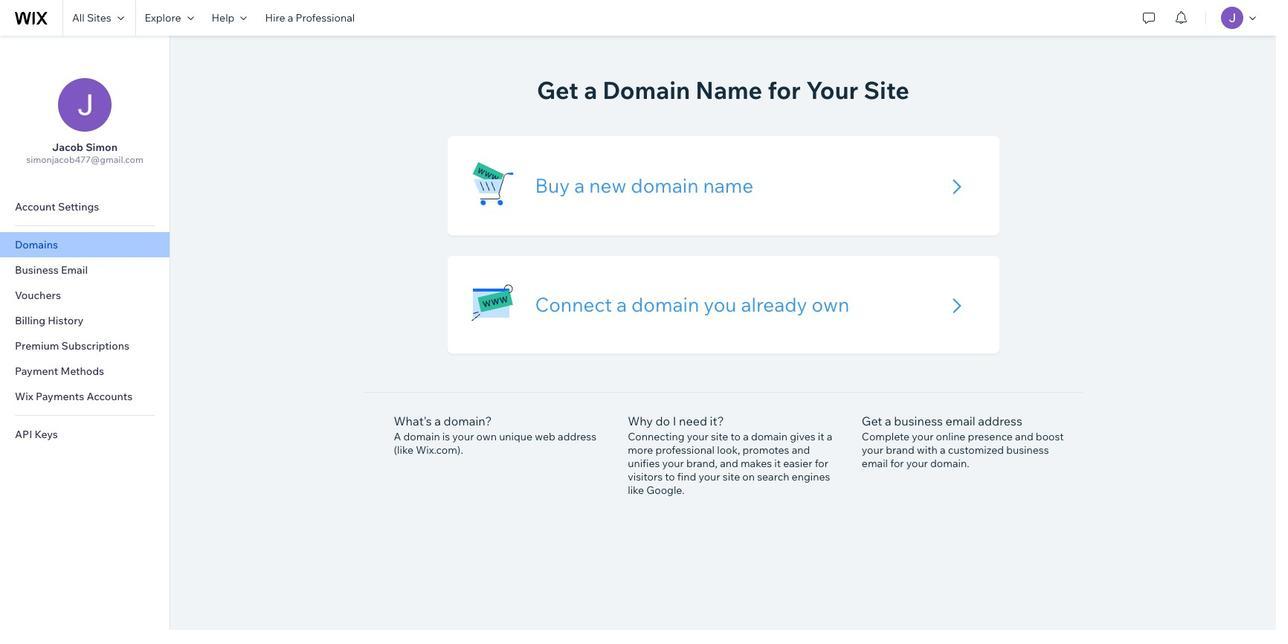 Task type: locate. For each thing, give the bounding box(es) containing it.
premium subscriptions link
[[0, 333, 170, 359]]

simon
[[86, 141, 118, 154]]

billing
[[15, 314, 45, 327]]

jacob
[[52, 141, 83, 154]]

account settings link
[[0, 194, 170, 219]]

business email link
[[0, 257, 170, 283]]

api keys link
[[0, 422, 170, 447]]

help
[[212, 11, 235, 25]]

business email
[[15, 263, 88, 277]]

domains
[[15, 238, 58, 251]]

premium subscriptions
[[15, 339, 130, 353]]

hire a professional link
[[256, 0, 364, 36]]

business
[[15, 263, 59, 277]]

payment methods link
[[0, 359, 170, 384]]

payments
[[36, 390, 84, 403]]

sidebar element
[[0, 36, 170, 630]]

payment methods
[[15, 365, 104, 378]]

professional
[[296, 11, 355, 25]]

payment
[[15, 365, 58, 378]]

accounts
[[87, 390, 133, 403]]

hire
[[265, 11, 285, 25]]

all sites
[[72, 11, 111, 25]]

settings
[[58, 200, 99, 214]]

sites
[[87, 11, 111, 25]]

help button
[[203, 0, 256, 36]]



Task type: describe. For each thing, give the bounding box(es) containing it.
hire a professional
[[265, 11, 355, 25]]

billing history link
[[0, 308, 170, 333]]

wix payments accounts
[[15, 390, 133, 403]]

premium
[[15, 339, 59, 353]]

vouchers link
[[0, 283, 170, 308]]

account settings
[[15, 200, 99, 214]]

a
[[288, 11, 293, 25]]

all
[[72, 11, 85, 25]]

billing history
[[15, 314, 84, 327]]

api
[[15, 428, 32, 441]]

domains link
[[0, 232, 170, 257]]

subscriptions
[[61, 339, 130, 353]]

vouchers
[[15, 289, 61, 302]]

history
[[48, 314, 84, 327]]

wix
[[15, 390, 33, 403]]

keys
[[35, 428, 58, 441]]

explore
[[145, 11, 181, 25]]

api keys
[[15, 428, 58, 441]]

jacob simon simonjacob477@gmail.com
[[26, 141, 143, 165]]

account
[[15, 200, 56, 214]]

email
[[61, 263, 88, 277]]

wix payments accounts link
[[0, 384, 170, 409]]

methods
[[61, 365, 104, 378]]

simonjacob477@gmail.com
[[26, 154, 143, 165]]



Task type: vqa. For each thing, say whether or not it's contained in the screenshot.
SET
no



